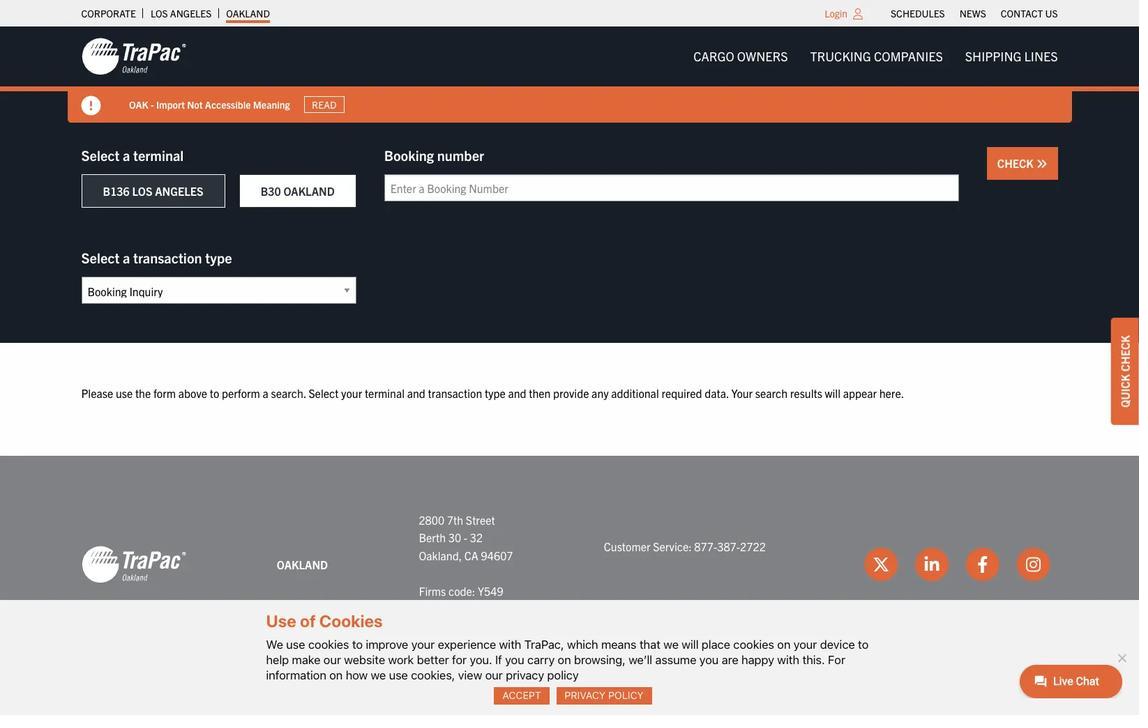 Task type: describe. For each thing, give the bounding box(es) containing it.
banner containing cargo owners
[[0, 27, 1140, 123]]

schedules
[[891, 7, 945, 20]]

view
[[458, 669, 482, 683]]

0 vertical spatial angeles
[[170, 7, 212, 20]]

1 vertical spatial our
[[485, 669, 503, 683]]

cargo
[[694, 48, 735, 64]]

means
[[601, 638, 637, 652]]

b30 oakland
[[261, 184, 335, 198]]

contact
[[1001, 7, 1043, 20]]

corporate link
[[81, 3, 136, 23]]

place
[[702, 638, 731, 652]]

accessible
[[205, 98, 251, 111]]

additional
[[611, 387, 659, 401]]

0 vertical spatial will
[[825, 387, 841, 401]]

form
[[153, 387, 176, 401]]

1 horizontal spatial your
[[411, 638, 435, 652]]

1 horizontal spatial use
[[286, 638, 305, 652]]

we'll
[[629, 654, 653, 668]]

accept link
[[494, 688, 550, 706]]

1 & from the left
[[595, 690, 601, 703]]

7th
[[447, 513, 463, 527]]

above
[[178, 387, 207, 401]]

quick check link
[[1112, 318, 1140, 426]]

shipping lines
[[966, 48, 1058, 64]]

search.
[[271, 387, 306, 401]]

terms
[[685, 690, 717, 703]]

device
[[820, 638, 855, 652]]

no image
[[1115, 652, 1129, 666]]

0 horizontal spatial with
[[499, 638, 522, 652]]

search
[[756, 387, 788, 401]]

of
[[300, 612, 316, 632]]

cargo owners
[[694, 48, 788, 64]]

b30
[[261, 184, 281, 198]]

0 horizontal spatial we
[[371, 669, 386, 683]]

b136
[[103, 184, 130, 198]]

schedules link
[[891, 3, 945, 23]]

llc
[[480, 690, 496, 703]]

0 horizontal spatial our
[[324, 654, 341, 668]]

service:
[[653, 540, 692, 554]]

how
[[346, 669, 368, 683]]

2 & from the left
[[719, 690, 726, 703]]

port
[[419, 603, 439, 617]]

information
[[266, 669, 326, 683]]

news link
[[960, 3, 987, 23]]

2722
[[740, 540, 766, 554]]

0 vertical spatial -
[[150, 98, 154, 111]]

improve
[[366, 638, 408, 652]]

select a terminal
[[81, 147, 184, 164]]

2 oakland image from the top
[[81, 546, 186, 585]]

0 horizontal spatial your
[[341, 387, 362, 401]]

1 vertical spatial terminal
[[365, 387, 405, 401]]

firms code:  y549 port code:  2811
[[419, 585, 504, 617]]

|
[[650, 690, 653, 703]]

contact us
[[1001, 7, 1058, 20]]

2 you from the left
[[700, 654, 719, 668]]

meaning
[[253, 98, 290, 111]]

1 vertical spatial angeles
[[155, 184, 204, 198]]

owners
[[737, 48, 788, 64]]

1 vertical spatial check
[[1119, 336, 1133, 372]]

experience
[[438, 638, 496, 652]]

trucking companies
[[811, 48, 943, 64]]

877-
[[695, 540, 718, 554]]

use
[[266, 612, 296, 632]]

berth
[[419, 531, 446, 545]]

trapac
[[442, 690, 477, 703]]

any
[[592, 387, 609, 401]]

0 vertical spatial los
[[151, 7, 168, 20]]

will inside use of cookies we use cookies to improve your experience with trapac, which means that we will place cookies on your device to help make our website work better for you. if you carry on browsing, we'll assume you are happy with this. for information on how we use cookies, view our privacy policy
[[682, 638, 699, 652]]

select a transaction type
[[81, 249, 232, 267]]

2 vertical spatial select
[[309, 387, 339, 401]]

387-
[[718, 540, 740, 554]]

legal
[[655, 690, 683, 703]]

1 cookies from the left
[[308, 638, 349, 652]]

check button
[[987, 147, 1058, 180]]

2 horizontal spatial your
[[794, 638, 817, 652]]

all rights reserved. trapac llc © 2023
[[336, 690, 531, 703]]

import
[[156, 98, 185, 111]]

safety
[[559, 690, 592, 703]]

customer service: 877-387-2722
[[604, 540, 766, 554]]

carry
[[528, 654, 555, 668]]

0 horizontal spatial on
[[330, 669, 343, 683]]

trucking companies link
[[799, 42, 954, 71]]

privacy
[[506, 669, 544, 683]]

select for select a terminal
[[81, 147, 120, 164]]

browsing,
[[574, 654, 626, 668]]

menu bar containing schedules
[[884, 3, 1066, 23]]

please use the form above to perform a search. select your terminal and transaction type and then provide any additional required data. your search results will appear here.
[[81, 387, 905, 401]]

for
[[828, 654, 846, 668]]

login link
[[825, 7, 848, 20]]

quick
[[1119, 375, 1133, 408]]

light image
[[853, 8, 863, 20]]

1 oakland image from the top
[[81, 37, 186, 76]]

2811
[[471, 603, 497, 617]]

perform
[[222, 387, 260, 401]]

1 and from the left
[[407, 387, 426, 401]]

2 vertical spatial oakland
[[277, 558, 328, 572]]

better
[[417, 654, 449, 668]]

quick check
[[1119, 336, 1133, 408]]

results
[[791, 387, 823, 401]]

privacy policy link
[[557, 688, 652, 706]]

94607
[[481, 549, 513, 563]]

use of cookies we use cookies to improve your experience with trapac, which means that we will place cookies on your device to help make our website work better for you. if you carry on browsing, we'll assume you are happy with this. for information on how we use cookies, view our privacy policy
[[266, 612, 869, 683]]

los angeles
[[151, 7, 212, 20]]



Task type: vqa. For each thing, say whether or not it's contained in the screenshot.
SAFETY & SECURITY | LEGAL TERMS & PRIVACY | TARIFF at the bottom
no



Task type: locate. For each thing, give the bounding box(es) containing it.
read link
[[304, 96, 344, 113]]

1 horizontal spatial check
[[1119, 336, 1133, 372]]

&
[[595, 690, 601, 703], [719, 690, 726, 703]]

menu bar up shipping
[[884, 3, 1066, 23]]

required
[[662, 387, 702, 401]]

1 horizontal spatial transaction
[[428, 387, 482, 401]]

30
[[449, 531, 461, 545]]

angeles left oakland link
[[170, 7, 212, 20]]

check inside button
[[998, 156, 1037, 170]]

0 horizontal spatial and
[[407, 387, 426, 401]]

oakland right 'b30'
[[284, 184, 335, 198]]

0 horizontal spatial terminal
[[133, 147, 184, 164]]

2 and from the left
[[508, 387, 527, 401]]

with
[[499, 638, 522, 652], [778, 654, 800, 668]]

0 vertical spatial use
[[116, 387, 133, 401]]

1 vertical spatial we
[[371, 669, 386, 683]]

0 vertical spatial check
[[998, 156, 1037, 170]]

b136 los angeles
[[103, 184, 204, 198]]

2 horizontal spatial on
[[778, 638, 791, 652]]

menu bar
[[884, 3, 1066, 23], [683, 42, 1069, 71]]

provide
[[553, 387, 589, 401]]

lines
[[1025, 48, 1058, 64]]

your
[[341, 387, 362, 401], [411, 638, 435, 652], [794, 638, 817, 652]]

1 horizontal spatial terminal
[[365, 387, 405, 401]]

to right the above
[[210, 387, 219, 401]]

shipping lines link
[[954, 42, 1069, 71]]

us
[[1046, 7, 1058, 20]]

are
[[722, 654, 739, 668]]

2 vertical spatial on
[[330, 669, 343, 683]]

a up b136
[[123, 147, 130, 164]]

1 horizontal spatial will
[[825, 387, 841, 401]]

login
[[825, 7, 848, 20]]

oakland link
[[226, 3, 270, 23]]

on up policy
[[558, 654, 571, 668]]

policy
[[608, 690, 644, 702]]

firms
[[419, 585, 446, 599]]

1 horizontal spatial &
[[719, 690, 726, 703]]

0 vertical spatial a
[[123, 147, 130, 164]]

1 vertical spatial transaction
[[428, 387, 482, 401]]

if
[[495, 654, 502, 668]]

use up make at left
[[286, 638, 305, 652]]

cookies up happy
[[734, 638, 775, 652]]

0 horizontal spatial will
[[682, 638, 699, 652]]

select
[[81, 147, 120, 164], [81, 249, 120, 267], [309, 387, 339, 401]]

1 vertical spatial use
[[286, 638, 305, 652]]

use down work at the bottom of page
[[389, 669, 408, 683]]

legal terms & privacy link
[[655, 690, 766, 703]]

ca
[[465, 549, 479, 563]]

2 cookies from the left
[[734, 638, 775, 652]]

2 vertical spatial use
[[389, 669, 408, 683]]

0 horizontal spatial check
[[998, 156, 1037, 170]]

cookies
[[319, 612, 383, 632]]

& right the "terms"
[[719, 690, 726, 703]]

footer
[[0, 456, 1140, 716]]

which
[[567, 638, 598, 652]]

oakland right los angeles
[[226, 7, 270, 20]]

your up the better
[[411, 638, 435, 652]]

1 vertical spatial with
[[778, 654, 800, 668]]

1 horizontal spatial and
[[508, 387, 527, 401]]

rights
[[354, 690, 388, 703]]

0 vertical spatial on
[[778, 638, 791, 652]]

corporate
[[81, 7, 136, 20]]

select down b136
[[81, 249, 120, 267]]

1 horizontal spatial our
[[485, 669, 503, 683]]

1 horizontal spatial we
[[664, 638, 679, 652]]

your up this.
[[794, 638, 817, 652]]

select right search.
[[309, 387, 339, 401]]

data.
[[705, 387, 729, 401]]

0 vertical spatial code:
[[449, 585, 475, 599]]

privacy down policy
[[565, 690, 606, 702]]

help
[[266, 654, 289, 668]]

- inside 2800 7th street berth 30 - 32 oakland, ca 94607
[[464, 531, 468, 545]]

use left the the on the bottom left
[[116, 387, 133, 401]]

trapac,
[[525, 638, 564, 652]]

2 privacy from the left
[[565, 690, 606, 702]]

0 horizontal spatial transaction
[[133, 249, 202, 267]]

0 vertical spatial type
[[205, 249, 232, 267]]

assume
[[656, 654, 697, 668]]

code: up 2811
[[449, 585, 475, 599]]

angeles down select a terminal at the top left of page
[[155, 184, 204, 198]]

our right make at left
[[324, 654, 341, 668]]

0 horizontal spatial you
[[505, 654, 525, 668]]

1 vertical spatial menu bar
[[683, 42, 1069, 71]]

1 vertical spatial will
[[682, 638, 699, 652]]

0 horizontal spatial privacy
[[565, 690, 606, 702]]

0 vertical spatial oakland
[[226, 7, 270, 20]]

please
[[81, 387, 113, 401]]

safety & security link
[[559, 690, 648, 703]]

with up if on the bottom left of the page
[[499, 638, 522, 652]]

a for terminal
[[123, 147, 130, 164]]

32
[[470, 531, 483, 545]]

privacy down happy
[[728, 690, 766, 703]]

we up the assume
[[664, 638, 679, 652]]

solid image
[[81, 96, 101, 116]]

los
[[151, 7, 168, 20], [132, 184, 152, 198]]

our down if on the bottom left of the page
[[485, 669, 503, 683]]

a for transaction
[[123, 249, 130, 267]]

code: right port
[[442, 603, 468, 617]]

0 vertical spatial menu bar
[[884, 3, 1066, 23]]

cargo owners link
[[683, 42, 799, 71]]

banner
[[0, 27, 1140, 123]]

oakland image
[[81, 37, 186, 76], [81, 546, 186, 585]]

1 you from the left
[[505, 654, 525, 668]]

news
[[960, 7, 987, 20]]

oak
[[129, 98, 148, 111]]

website
[[344, 654, 385, 668]]

los right b136
[[132, 184, 152, 198]]

Booking number text field
[[384, 174, 959, 202]]

make
[[292, 654, 321, 668]]

2800 7th street berth 30 - 32 oakland, ca 94607
[[419, 513, 513, 563]]

1 vertical spatial oakland image
[[81, 546, 186, 585]]

that
[[640, 638, 661, 652]]

1 vertical spatial los
[[132, 184, 152, 198]]

we
[[266, 638, 283, 652]]

©
[[498, 690, 506, 703]]

0 horizontal spatial to
[[210, 387, 219, 401]]

2 horizontal spatial to
[[858, 638, 869, 652]]

a left search.
[[263, 387, 269, 401]]

a down b136
[[123, 249, 130, 267]]

will up the assume
[[682, 638, 699, 652]]

cookies up make at left
[[308, 638, 349, 652]]

you
[[505, 654, 525, 668], [700, 654, 719, 668]]

we down website
[[371, 669, 386, 683]]

you.
[[470, 654, 492, 668]]

0 vertical spatial we
[[664, 638, 679, 652]]

your right search.
[[341, 387, 362, 401]]

1 vertical spatial select
[[81, 249, 120, 267]]

1 horizontal spatial -
[[464, 531, 468, 545]]

0 vertical spatial select
[[81, 147, 120, 164]]

this.
[[803, 654, 825, 668]]

0 horizontal spatial type
[[205, 249, 232, 267]]

1 vertical spatial code:
[[442, 603, 468, 617]]

booking number
[[384, 147, 484, 164]]

0 horizontal spatial -
[[150, 98, 154, 111]]

on left how
[[330, 669, 343, 683]]

you right if on the bottom left of the page
[[505, 654, 525, 668]]

customer
[[604, 540, 651, 554]]

to up website
[[352, 638, 363, 652]]

street
[[466, 513, 495, 527]]

to right device
[[858, 638, 869, 652]]

2 horizontal spatial use
[[389, 669, 408, 683]]

read
[[312, 98, 336, 111]]

oakland up of
[[277, 558, 328, 572]]

1 horizontal spatial to
[[352, 638, 363, 652]]

0 vertical spatial transaction
[[133, 249, 202, 267]]

- right oak
[[150, 98, 154, 111]]

1 horizontal spatial type
[[485, 387, 506, 401]]

select for select a transaction type
[[81, 249, 120, 267]]

0 horizontal spatial &
[[595, 690, 601, 703]]

1 vertical spatial -
[[464, 531, 468, 545]]

1 vertical spatial a
[[123, 249, 130, 267]]

safety & security | legal terms & privacy
[[559, 690, 766, 703]]

work
[[388, 654, 414, 668]]

select up b136
[[81, 147, 120, 164]]

with left this.
[[778, 654, 800, 668]]

& right safety
[[595, 690, 601, 703]]

your
[[732, 387, 753, 401]]

cookies,
[[411, 669, 455, 683]]

menu bar containing cargo owners
[[683, 42, 1069, 71]]

2 vertical spatial a
[[263, 387, 269, 401]]

code:
[[449, 585, 475, 599], [442, 603, 468, 617]]

2023
[[508, 690, 531, 703]]

1 horizontal spatial with
[[778, 654, 800, 668]]

menu bar down the light image
[[683, 42, 1069, 71]]

solid image
[[1037, 158, 1048, 170]]

1 horizontal spatial cookies
[[734, 638, 775, 652]]

0 vertical spatial terminal
[[133, 147, 184, 164]]

use
[[116, 387, 133, 401], [286, 638, 305, 652], [389, 669, 408, 683]]

policy
[[547, 669, 579, 683]]

1 horizontal spatial on
[[558, 654, 571, 668]]

1 vertical spatial oakland
[[284, 184, 335, 198]]

a
[[123, 147, 130, 164], [123, 249, 130, 267], [263, 387, 269, 401]]

contact us link
[[1001, 3, 1058, 23]]

footer containing 2800 7th street
[[0, 456, 1140, 716]]

angeles
[[170, 7, 212, 20], [155, 184, 204, 198]]

- right 30 at the left bottom
[[464, 531, 468, 545]]

number
[[437, 147, 484, 164]]

1 horizontal spatial you
[[700, 654, 719, 668]]

1 privacy from the left
[[728, 690, 766, 703]]

oakland
[[226, 7, 270, 20], [284, 184, 335, 198], [277, 558, 328, 572]]

happy
[[742, 654, 775, 668]]

0 vertical spatial with
[[499, 638, 522, 652]]

0 vertical spatial our
[[324, 654, 341, 668]]

oak - import not accessible meaning
[[129, 98, 290, 111]]

shipping
[[966, 48, 1022, 64]]

privacy policy
[[565, 690, 644, 702]]

you down "place"
[[700, 654, 719, 668]]

1 vertical spatial type
[[485, 387, 506, 401]]

1 horizontal spatial privacy
[[728, 690, 766, 703]]

1 vertical spatial on
[[558, 654, 571, 668]]

on left device
[[778, 638, 791, 652]]

will right results
[[825, 387, 841, 401]]

0 vertical spatial oakland image
[[81, 37, 186, 76]]

0 horizontal spatial cookies
[[308, 638, 349, 652]]

los right corporate link
[[151, 7, 168, 20]]

0 horizontal spatial use
[[116, 387, 133, 401]]

to
[[210, 387, 219, 401], [352, 638, 363, 652], [858, 638, 869, 652]]



